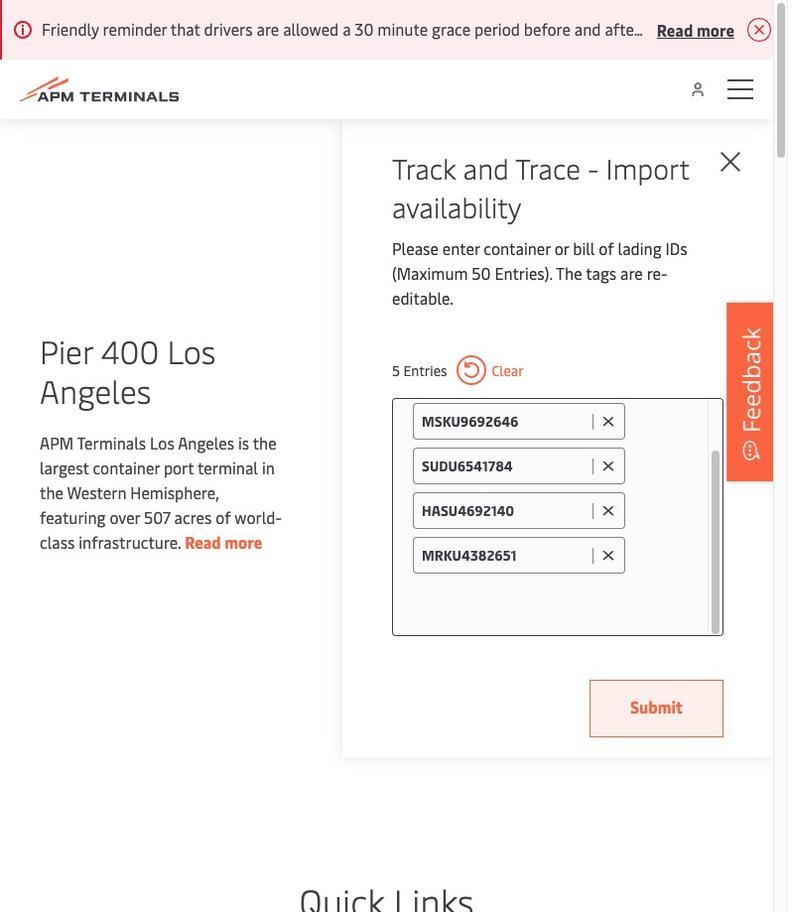 Task type: vqa. For each thing, say whether or not it's contained in the screenshot.
Castellón
no



Task type: describe. For each thing, give the bounding box(es) containing it.
please enter container or bill of lading ids (maximum 50 entries). the tags are re- editable.
[[392, 237, 688, 309]]

port
[[164, 457, 194, 479]]

of inside apm terminals los angeles is the largest container port terminal in the western hemisphere, featuring over 507 acres of world- class infrastructure.
[[216, 507, 231, 528]]

feedback button
[[727, 302, 777, 481]]

submit button
[[590, 680, 724, 738]]

please
[[392, 237, 439, 259]]

western
[[67, 482, 127, 504]]

acres
[[174, 507, 212, 528]]

the
[[556, 262, 583, 284]]

import
[[606, 149, 690, 187]]

more for read more button
[[697, 18, 735, 40]]

pier 400 los angeles
[[40, 330, 216, 412]]

1 vertical spatial the
[[40, 482, 64, 504]]

over
[[110, 507, 140, 528]]

trace
[[516, 149, 581, 187]]

400
[[101, 330, 159, 373]]

track
[[392, 149, 456, 187]]

ids
[[666, 237, 688, 259]]

50
[[472, 262, 491, 284]]

apm
[[40, 432, 74, 454]]

hemisphere,
[[130, 482, 219, 504]]

terminal
[[198, 457, 258, 479]]

los for terminals
[[150, 432, 175, 454]]

or
[[555, 237, 570, 259]]

in
[[262, 457, 275, 479]]

editable.
[[392, 287, 454, 309]]

read more button
[[657, 17, 735, 42]]

more for read more link on the bottom left
[[225, 531, 263, 553]]

read more for read more link on the bottom left
[[185, 531, 263, 553]]

entries).
[[495, 262, 553, 284]]

1 entered id text field from the top
[[422, 412, 588, 431]]

angeles for terminals
[[178, 432, 234, 454]]

Entered ID text field
[[422, 502, 588, 521]]

5 entries
[[392, 361, 447, 380]]

close alert image
[[748, 18, 771, 42]]

largest
[[40, 457, 89, 479]]

angeles for 400
[[40, 370, 151, 412]]

terminals
[[77, 432, 146, 454]]

entries
[[404, 361, 447, 380]]

read more for read more button
[[657, 18, 735, 40]]

apm terminals los angeles is the largest container port terminal in the western hemisphere, featuring over 507 acres of world- class infrastructure.
[[40, 432, 282, 553]]

track and trace - import availability
[[392, 149, 690, 225]]

read for read more button
[[657, 18, 694, 40]]

feedback
[[735, 327, 768, 433]]



Task type: locate. For each thing, give the bounding box(es) containing it.
featuring
[[40, 507, 106, 528]]

1 horizontal spatial the
[[253, 432, 277, 454]]

enter
[[443, 237, 480, 259]]

entered id text field up entered id text field
[[422, 457, 588, 476]]

angeles up terminal
[[178, 432, 234, 454]]

lading
[[618, 237, 662, 259]]

more
[[697, 18, 735, 40], [225, 531, 263, 553]]

read more down acres
[[185, 531, 263, 553]]

5
[[392, 361, 400, 380]]

bill
[[573, 237, 595, 259]]

1 horizontal spatial read
[[657, 18, 694, 40]]

0 vertical spatial read more
[[657, 18, 735, 40]]

angeles inside apm terminals los angeles is the largest container port terminal in the western hemisphere, featuring over 507 acres of world- class infrastructure.
[[178, 432, 234, 454]]

Entered ID text field
[[422, 412, 588, 431], [422, 457, 588, 476], [422, 546, 588, 565]]

entered id text field down the clear
[[422, 412, 588, 431]]

clear button
[[457, 356, 524, 385]]

the right the is
[[253, 432, 277, 454]]

0 horizontal spatial more
[[225, 531, 263, 553]]

1 vertical spatial read more
[[185, 531, 263, 553]]

los inside pier 400 los angeles
[[167, 330, 216, 373]]

2 entered id text field from the top
[[422, 457, 588, 476]]

0 vertical spatial the
[[253, 432, 277, 454]]

0 vertical spatial entered id text field
[[422, 412, 588, 431]]

0 vertical spatial container
[[484, 237, 551, 259]]

0 horizontal spatial the
[[40, 482, 64, 504]]

los
[[167, 330, 216, 373], [150, 432, 175, 454]]

clear
[[492, 361, 524, 380]]

the down largest
[[40, 482, 64, 504]]

read more link
[[185, 531, 263, 553]]

of up read more link on the bottom left
[[216, 507, 231, 528]]

los right 400
[[167, 330, 216, 373]]

1 horizontal spatial read more
[[657, 18, 735, 40]]

submit
[[631, 696, 683, 718]]

2 vertical spatial entered id text field
[[422, 546, 588, 565]]

infrastructure.
[[79, 531, 181, 553]]

of right bill on the top of the page
[[599, 237, 615, 259]]

3 entered id text field from the top
[[422, 546, 588, 565]]

are
[[621, 262, 644, 284]]

read more left close alert icon
[[657, 18, 735, 40]]

read for read more link on the bottom left
[[185, 531, 221, 553]]

1 vertical spatial container
[[93, 457, 160, 479]]

1 vertical spatial of
[[216, 507, 231, 528]]

container
[[484, 237, 551, 259], [93, 457, 160, 479]]

read down acres
[[185, 531, 221, 553]]

0 vertical spatial more
[[697, 18, 735, 40]]

class
[[40, 531, 75, 553]]

re-
[[647, 262, 668, 284]]

los inside apm terminals los angeles is the largest container port terminal in the western hemisphere, featuring over 507 acres of world- class infrastructure.
[[150, 432, 175, 454]]

tags
[[586, 262, 617, 284]]

read inside read more button
[[657, 18, 694, 40]]

la secondary image
[[0, 524, 313, 823]]

entered id text field down entered id text field
[[422, 546, 588, 565]]

0 vertical spatial angeles
[[40, 370, 151, 412]]

0 horizontal spatial of
[[216, 507, 231, 528]]

pier
[[40, 330, 93, 373]]

1 horizontal spatial angeles
[[178, 432, 234, 454]]

0 vertical spatial read
[[657, 18, 694, 40]]

Type or paste your IDs here text field
[[413, 582, 688, 618]]

0 vertical spatial of
[[599, 237, 615, 259]]

1 horizontal spatial more
[[697, 18, 735, 40]]

container up entries).
[[484, 237, 551, 259]]

availability
[[392, 188, 522, 225]]

angeles
[[40, 370, 151, 412], [178, 432, 234, 454]]

0 horizontal spatial container
[[93, 457, 160, 479]]

1 horizontal spatial of
[[599, 237, 615, 259]]

read more
[[657, 18, 735, 40], [185, 531, 263, 553]]

angeles inside pier 400 los angeles
[[40, 370, 151, 412]]

and
[[464, 149, 510, 187]]

is
[[238, 432, 249, 454]]

of
[[599, 237, 615, 259], [216, 507, 231, 528]]

of inside please enter container or bill of lading ids (maximum 50 entries). the tags are re- editable.
[[599, 237, 615, 259]]

0 horizontal spatial angeles
[[40, 370, 151, 412]]

angeles up terminals
[[40, 370, 151, 412]]

the
[[253, 432, 277, 454], [40, 482, 64, 504]]

container inside apm terminals los angeles is the largest container port terminal in the western hemisphere, featuring over 507 acres of world- class infrastructure.
[[93, 457, 160, 479]]

0 vertical spatial los
[[167, 330, 216, 373]]

1 vertical spatial angeles
[[178, 432, 234, 454]]

more down world-
[[225, 531, 263, 553]]

(maximum
[[392, 262, 468, 284]]

1 vertical spatial read
[[185, 531, 221, 553]]

1 vertical spatial los
[[150, 432, 175, 454]]

more inside read more button
[[697, 18, 735, 40]]

container down terminals
[[93, 457, 160, 479]]

0 horizontal spatial read
[[185, 531, 221, 553]]

los for 400
[[167, 330, 216, 373]]

read
[[657, 18, 694, 40], [185, 531, 221, 553]]

0 horizontal spatial read more
[[185, 531, 263, 553]]

-
[[588, 149, 599, 187]]

1 vertical spatial entered id text field
[[422, 457, 588, 476]]

more left close alert icon
[[697, 18, 735, 40]]

1 horizontal spatial container
[[484, 237, 551, 259]]

container inside please enter container or bill of lading ids (maximum 50 entries). the tags are re- editable.
[[484, 237, 551, 259]]

read left close alert icon
[[657, 18, 694, 40]]

world-
[[235, 507, 282, 528]]

los up port
[[150, 432, 175, 454]]

1 vertical spatial more
[[225, 531, 263, 553]]

507
[[144, 507, 171, 528]]



